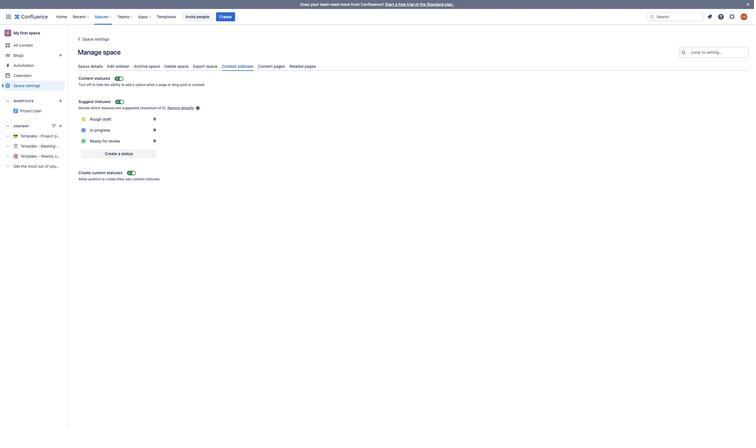 Task type: describe. For each thing, give the bounding box(es) containing it.
content inside dropdown button
[[13, 124, 29, 128]]

delete space link
[[162, 62, 191, 71]]

edit sidebar link
[[105, 62, 132, 71]]

spaces button
[[93, 12, 114, 21]]

from
[[351, 2, 360, 7]]

templates link
[[155, 12, 178, 21]]

of inside space element
[[45, 164, 49, 169]]

- for weekly
[[38, 154, 40, 159]]

collapse sidebar image
[[61, 27, 73, 39]]

teams
[[117, 14, 129, 19]]

space element
[[0, 25, 87, 429]]

related pages link
[[287, 62, 318, 71]]

create link
[[216, 12, 235, 21]]

out
[[38, 164, 44, 169]]

0 vertical spatial space
[[82, 37, 94, 41]]

create a status
[[105, 151, 133, 156]]

create a status button
[[81, 149, 157, 158]]

apps
[[138, 14, 148, 19]]

post
[[180, 83, 187, 87]]

space down report
[[69, 164, 80, 169]]

export space link
[[191, 62, 220, 71]]

to left add
[[121, 83, 125, 87]]

related
[[290, 64, 304, 69]]

archive space link
[[132, 62, 162, 71]]

appswitcher icon image
[[5, 13, 12, 20]]

a inside popup button
[[118, 151, 120, 156]]

home link
[[55, 12, 69, 21]]

calendars
[[13, 73, 32, 78]]

create for create
[[219, 14, 232, 19]]

to right jump
[[702, 50, 706, 55]]

does your team need more from confluence? start a free trial of the standard plan.
[[300, 2, 454, 7]]

is
[[188, 83, 191, 87]]

1 vertical spatial custom
[[133, 177, 145, 181]]

get the most out of your team space link
[[2, 161, 80, 172]]

ready
[[90, 139, 101, 143]]

status inside 'create a status' popup button
[[121, 151, 133, 156]]

space for manage space
[[103, 48, 121, 56]]

created
[[192, 83, 204, 87]]

0 horizontal spatial plan
[[34, 108, 42, 113]]

are
[[116, 106, 121, 110]]

or
[[168, 83, 171, 87]]

project plan link down the shortcuts "dropdown button"
[[20, 108, 42, 113]]

help icon image
[[718, 13, 725, 20]]

draft
[[103, 117, 111, 122]]

setting...
[[707, 50, 723, 55]]

status inside template - weekly status report link
[[55, 154, 66, 159]]

a left free
[[395, 2, 398, 7]]

your inside space element
[[50, 164, 58, 169]]

a right add
[[133, 83, 134, 87]]

for
[[102, 139, 107, 143]]

notification icon image
[[707, 13, 713, 20]]

ready for review
[[90, 139, 120, 143]]

delete
[[164, 64, 176, 69]]

report
[[67, 154, 78, 159]]

template for template - project plan
[[20, 134, 37, 139]]

1 vertical spatial of
[[158, 106, 161, 110]]

space right first
[[29, 31, 40, 35]]

in
[[90, 128, 93, 133]]

jump
[[691, 50, 701, 55]]

ability
[[111, 83, 120, 87]]

project inside tree
[[41, 134, 54, 139]]

1 vertical spatial content
[[78, 76, 93, 81]]

remove icon image for in progress
[[152, 128, 157, 132]]

2 horizontal spatial status
[[135, 83, 145, 87]]

invite people button
[[182, 12, 213, 21]]

0 vertical spatial content
[[222, 64, 237, 69]]

sidebar
[[116, 64, 129, 69]]

edit sidebar
[[107, 64, 129, 69]]

weekly
[[41, 154, 54, 159]]

teams button
[[116, 12, 135, 21]]

template - meeting notes link
[[2, 141, 67, 151]]

1 horizontal spatial the
[[104, 83, 110, 87]]

automation link
[[2, 61, 65, 71]]

statuses right own
[[146, 177, 160, 181]]

statuses up the which
[[95, 99, 111, 104]]

free
[[399, 2, 406, 7]]

1 horizontal spatial space settings
[[82, 37, 109, 41]]

statuses left convert
[[238, 64, 254, 69]]

people
[[197, 14, 209, 19]]

shortcuts button
[[2, 96, 65, 106]]

template - project plan image
[[13, 109, 18, 113]]

0 horizontal spatial content statuses
[[78, 76, 110, 81]]

convert pages link
[[256, 62, 287, 71]]

manage space
[[78, 48, 121, 56]]

restore
[[168, 106, 180, 110]]

home
[[56, 14, 67, 19]]

2 horizontal spatial plan
[[79, 106, 87, 111]]

export space
[[193, 64, 217, 69]]

pages for related pages
[[305, 64, 316, 69]]

decide which statuses are suggested (maximum of 5). restore defaults
[[78, 106, 194, 110]]

templates
[[157, 14, 176, 19]]

automation
[[13, 63, 34, 68]]

delete space
[[164, 64, 189, 69]]

project for project plan "link" underneath the shortcuts "dropdown button"
[[20, 108, 33, 113]]

space settings inside space element
[[13, 83, 40, 88]]

global element
[[3, 9, 647, 25]]

does
[[300, 2, 310, 7]]

5).
[[162, 106, 167, 110]]

1 horizontal spatial team
[[320, 2, 329, 7]]

2 horizontal spatial of
[[415, 2, 419, 7]]

suggest
[[78, 99, 94, 104]]

more
[[341, 2, 350, 7]]

create for create a status
[[105, 151, 117, 156]]

- for project
[[38, 134, 40, 139]]

my first space link
[[2, 27, 65, 39]]

template - project plan
[[20, 134, 62, 139]]

all
[[13, 43, 18, 48]]

defaults
[[181, 106, 194, 110]]

template for template - weekly status report
[[20, 154, 37, 159]]

tree inside space element
[[2, 131, 80, 172]]

statuses up create
[[107, 170, 123, 175]]

invite
[[186, 14, 196, 19]]

0 horizontal spatial space settings link
[[2, 81, 65, 91]]

start
[[385, 2, 394, 7]]

first
[[20, 31, 28, 35]]

related pages
[[290, 64, 316, 69]]

statuses up hide
[[94, 76, 110, 81]]

all content link
[[2, 40, 65, 50]]

Search field
[[648, 12, 704, 21]]

turn off to hide the ability to add a status when a page or blog post is created
[[78, 83, 204, 87]]

manage
[[78, 48, 102, 56]]

notes
[[56, 144, 67, 149]]

0 vertical spatial the
[[420, 2, 426, 7]]

template - meeting notes
[[20, 144, 67, 149]]

to right off
[[92, 83, 96, 87]]

project plan link up the change view icon
[[2, 106, 87, 116]]



Task type: vqa. For each thing, say whether or not it's contained in the screenshot.
User icon: Christina Overa
no



Task type: locate. For each thing, give the bounding box(es) containing it.
recent
[[73, 14, 86, 19]]

settings up manage space
[[95, 37, 109, 41]]

space inside space element
[[13, 83, 25, 88]]

pages right convert
[[274, 64, 285, 69]]

create down review
[[105, 151, 117, 156]]

0 vertical spatial of
[[415, 2, 419, 7]]

- for meeting
[[38, 144, 40, 149]]

export
[[193, 64, 205, 69]]

standard
[[427, 2, 444, 7]]

2 horizontal spatial content
[[222, 64, 237, 69]]

a down review
[[118, 151, 120, 156]]

team left need
[[320, 2, 329, 7]]

0 vertical spatial remove icon image
[[152, 117, 157, 121]]

2 vertical spatial space
[[13, 83, 25, 88]]

space left details
[[78, 64, 89, 69]]

1 horizontal spatial pages
[[305, 64, 316, 69]]

0 vertical spatial team
[[320, 2, 329, 7]]

2 vertical spatial the
[[21, 164, 27, 169]]

0 horizontal spatial space settings
[[13, 83, 40, 88]]

0 vertical spatial your
[[311, 2, 319, 7]]

content up the template - project plan link
[[13, 124, 29, 128]]

a left page
[[156, 83, 158, 87]]

blog
[[172, 83, 179, 87]]

1 horizontal spatial create
[[105, 151, 117, 156]]

team down report
[[59, 164, 68, 169]]

3 - from the top
[[38, 154, 40, 159]]

2 horizontal spatial create
[[219, 14, 232, 19]]

template down 'content' dropdown button
[[20, 134, 37, 139]]

1 vertical spatial template
[[20, 144, 37, 149]]

0 vertical spatial create
[[219, 14, 232, 19]]

close image
[[745, 1, 752, 8]]

space up 'edit'
[[103, 48, 121, 56]]

2 horizontal spatial project
[[65, 106, 78, 111]]

space settings
[[82, 37, 109, 41], [13, 83, 40, 88]]

0 vertical spatial content statuses
[[222, 64, 254, 69]]

0 vertical spatial space settings
[[82, 37, 109, 41]]

project plan down the shortcuts "dropdown button"
[[20, 108, 42, 113]]

0 horizontal spatial create
[[78, 170, 91, 175]]

1 horizontal spatial of
[[158, 106, 161, 110]]

create inside global element
[[219, 14, 232, 19]]

project plan for project plan "link" underneath the shortcuts "dropdown button"
[[20, 108, 42, 113]]

status up own
[[121, 151, 133, 156]]

create a blog image
[[57, 52, 64, 59]]

in progress
[[90, 128, 110, 133]]

1 horizontal spatial custom
[[133, 177, 145, 181]]

content statuses up off
[[78, 76, 110, 81]]

1 vertical spatial settings
[[26, 83, 40, 88]]

add shortcut image
[[57, 98, 64, 104]]

2 vertical spatial template
[[20, 154, 37, 159]]

1 horizontal spatial project plan
[[65, 106, 87, 111]]

space right delete at the left top of the page
[[178, 64, 189, 69]]

0 horizontal spatial settings
[[26, 83, 40, 88]]

create inside popup button
[[105, 151, 117, 156]]

content right the export space
[[222, 64, 237, 69]]

2 vertical spatial remove icon image
[[152, 139, 157, 143]]

project plan link
[[2, 106, 87, 116], [20, 108, 42, 113]]

template down the template - project plan link
[[20, 144, 37, 149]]

1 vertical spatial the
[[104, 83, 110, 87]]

content statuses link
[[220, 62, 256, 71]]

content button
[[2, 121, 65, 131]]

trial
[[407, 2, 414, 7]]

create for create custom statuses
[[78, 170, 91, 175]]

0 horizontal spatial pages
[[274, 64, 285, 69]]

remove icon image for ready for review
[[152, 139, 157, 143]]

2 remove icon image from the top
[[152, 128, 157, 132]]

0 vertical spatial custom
[[92, 170, 106, 175]]

project plan down suggest
[[65, 106, 87, 111]]

custom
[[92, 170, 106, 175], [133, 177, 145, 181]]

custom right own
[[133, 177, 145, 181]]

settings icon image
[[729, 13, 736, 20]]

template up most
[[20, 154, 37, 159]]

pages
[[274, 64, 285, 69], [305, 64, 316, 69]]

- left weekly
[[38, 154, 40, 159]]

statuses
[[238, 64, 254, 69], [94, 76, 110, 81], [95, 99, 111, 104], [101, 106, 115, 110], [107, 170, 123, 175], [146, 177, 160, 181]]

1 - from the top
[[38, 134, 40, 139]]

need
[[330, 2, 340, 7]]

1 horizontal spatial content
[[78, 76, 93, 81]]

2 vertical spatial -
[[38, 154, 40, 159]]

when
[[146, 83, 155, 87]]

space inside "link"
[[149, 64, 160, 69]]

start a free trial of the standard plan. link
[[385, 2, 454, 7]]

pages for convert pages
[[274, 64, 285, 69]]

progress
[[94, 128, 110, 133]]

own
[[125, 177, 132, 181]]

content statuses
[[222, 64, 254, 69], [78, 76, 110, 81]]

space up manage
[[82, 37, 94, 41]]

create a page image
[[57, 123, 64, 130]]

the right get
[[21, 164, 27, 169]]

rough
[[90, 117, 102, 122]]

of left 5).
[[158, 106, 161, 110]]

create
[[219, 14, 232, 19], [105, 151, 117, 156], [78, 170, 91, 175]]

1 horizontal spatial space settings link
[[76, 36, 109, 43]]

template - weekly status report
[[20, 154, 78, 159]]

project down shortcuts on the top of page
[[20, 108, 33, 113]]

space
[[29, 31, 40, 35], [103, 48, 121, 56], [149, 64, 160, 69], [178, 64, 189, 69], [206, 64, 217, 69], [69, 164, 80, 169]]

meeting
[[41, 144, 55, 149]]

1 vertical spatial remove icon image
[[152, 128, 157, 132]]

change view image
[[50, 123, 57, 130]]

0 horizontal spatial project plan
[[20, 108, 42, 113]]

most
[[28, 164, 37, 169]]

2 pages from the left
[[305, 64, 316, 69]]

add
[[126, 83, 132, 87]]

1 vertical spatial team
[[59, 164, 68, 169]]

1 horizontal spatial plan
[[55, 134, 62, 139]]

1 vertical spatial your
[[50, 164, 58, 169]]

blogs
[[13, 53, 24, 58]]

my
[[13, 31, 19, 35]]

-
[[38, 134, 40, 139], [38, 144, 40, 149], [38, 154, 40, 159]]

all content
[[13, 43, 33, 48]]

space
[[82, 37, 94, 41], [78, 64, 89, 69], [13, 83, 25, 88]]

1 pages from the left
[[274, 64, 285, 69]]

0 horizontal spatial project
[[20, 108, 33, 113]]

remove icon image
[[152, 117, 157, 121], [152, 128, 157, 132], [152, 139, 157, 143]]

get
[[13, 164, 20, 169]]

off
[[87, 83, 91, 87]]

1 horizontal spatial content statuses
[[222, 64, 254, 69]]

your profile and preferences image
[[741, 13, 748, 20]]

0 vertical spatial space settings link
[[76, 36, 109, 43]]

to down the 'create custom statuses'
[[102, 177, 105, 181]]

my first space
[[13, 31, 40, 35]]

settings inside space element
[[26, 83, 40, 88]]

info icon image
[[196, 106, 200, 110]]

1 vertical spatial content statuses
[[78, 76, 110, 81]]

1 vertical spatial create
[[105, 151, 117, 156]]

their
[[117, 177, 124, 181]]

of right out
[[45, 164, 49, 169]]

1 vertical spatial space settings
[[13, 83, 40, 88]]

project left decide
[[65, 106, 78, 111]]

2 vertical spatial content
[[13, 124, 29, 128]]

0 vertical spatial -
[[38, 134, 40, 139]]

plan down suggest
[[79, 106, 87, 111]]

tab list containing space details
[[76, 62, 752, 71]]

confluence image
[[15, 13, 48, 20], [15, 13, 48, 20]]

project inside "link"
[[65, 106, 78, 111]]

suggested
[[122, 106, 139, 110]]

your down template - weekly status report
[[50, 164, 58, 169]]

create right people
[[219, 14, 232, 19]]

custom up authors
[[92, 170, 106, 175]]

convert
[[258, 64, 273, 69]]

1 horizontal spatial settings
[[95, 37, 109, 41]]

plan down the shortcuts "dropdown button"
[[34, 108, 42, 113]]

details
[[90, 64, 103, 69]]

- up template - meeting notes link
[[38, 134, 40, 139]]

the right trial
[[420, 2, 426, 7]]

2 - from the top
[[38, 144, 40, 149]]

0 horizontal spatial of
[[45, 164, 49, 169]]

project up 'meeting'
[[41, 134, 54, 139]]

statuses left are
[[101, 106, 115, 110]]

review
[[108, 139, 120, 143]]

template - weekly status report link
[[2, 151, 78, 161]]

content up off
[[78, 76, 93, 81]]

tab list
[[76, 62, 752, 71]]

space for archive space
[[149, 64, 160, 69]]

template - project plan link
[[2, 131, 65, 141]]

0 horizontal spatial status
[[55, 154, 66, 159]]

1 vertical spatial -
[[38, 144, 40, 149]]

archive space
[[134, 64, 160, 69]]

plan inside the template - project plan link
[[55, 134, 62, 139]]

plan down create a page icon
[[55, 134, 62, 139]]

search image
[[650, 14, 655, 19]]

2 template from the top
[[20, 144, 37, 149]]

space settings up manage space
[[82, 37, 109, 41]]

space settings link down the calendars
[[2, 81, 65, 91]]

content statuses left convert
[[222, 64, 254, 69]]

space settings link
[[76, 36, 109, 43], [2, 81, 65, 91]]

team inside get the most out of your team space link
[[59, 164, 68, 169]]

1 horizontal spatial status
[[121, 151, 133, 156]]

space right export
[[206, 64, 217, 69]]

0 horizontal spatial content
[[13, 124, 29, 128]]

project plan
[[65, 106, 87, 111], [20, 108, 42, 113]]

3 remove icon image from the top
[[152, 139, 157, 143]]

your right does
[[311, 2, 319, 7]]

1 vertical spatial space settings link
[[2, 81, 65, 91]]

page
[[159, 83, 167, 87]]

allow authors to create their own custom statuses
[[78, 177, 160, 181]]

recent button
[[71, 12, 91, 21]]

Search settings text field
[[691, 50, 692, 55]]

calendars link
[[2, 71, 65, 81]]

space down the calendars
[[13, 83, 25, 88]]

1 horizontal spatial project
[[41, 134, 54, 139]]

0 horizontal spatial custom
[[92, 170, 106, 175]]

tree
[[2, 131, 80, 172]]

space for delete space
[[178, 64, 189, 69]]

banner
[[0, 9, 754, 25]]

space settings down the calendars
[[13, 83, 40, 88]]

space inside space details link
[[78, 64, 89, 69]]

- left 'meeting'
[[38, 144, 40, 149]]

create up the allow
[[78, 170, 91, 175]]

space right the archive at the top
[[149, 64, 160, 69]]

1 template from the top
[[20, 134, 37, 139]]

0 horizontal spatial your
[[50, 164, 58, 169]]

of right trial
[[415, 2, 419, 7]]

shortcuts
[[13, 99, 33, 103]]

space settings link up manage
[[76, 36, 109, 43]]

0 vertical spatial template
[[20, 134, 37, 139]]

which
[[91, 106, 100, 110]]

create
[[106, 177, 116, 181]]

suggest statuses
[[78, 99, 111, 104]]

project plan inside "link"
[[65, 106, 87, 111]]

0 horizontal spatial the
[[21, 164, 27, 169]]

convert pages
[[258, 64, 285, 69]]

2 vertical spatial create
[[78, 170, 91, 175]]

hide
[[96, 83, 103, 87]]

settings down calendars link
[[26, 83, 40, 88]]

space for export space
[[206, 64, 217, 69]]

2 horizontal spatial the
[[420, 2, 426, 7]]

the right hide
[[104, 83, 110, 87]]

allow
[[78, 177, 87, 181]]

0 horizontal spatial team
[[59, 164, 68, 169]]

team
[[320, 2, 329, 7], [59, 164, 68, 169]]

space details
[[78, 64, 103, 69]]

apps button
[[137, 12, 153, 21]]

pages right related
[[305, 64, 316, 69]]

2 vertical spatial of
[[45, 164, 49, 169]]

invite people
[[186, 14, 209, 19]]

project plan for project plan "link" over the change view icon
[[65, 106, 87, 111]]

status down notes at the left top of the page
[[55, 154, 66, 159]]

1 remove icon image from the top
[[152, 117, 157, 121]]

tree containing template - project plan
[[2, 131, 80, 172]]

turn
[[78, 83, 86, 87]]

template for template - meeting notes
[[20, 144, 37, 149]]

3 template from the top
[[20, 154, 37, 159]]

rough draft
[[90, 117, 111, 122]]

plan.
[[445, 2, 454, 7]]

get the most out of your team space
[[13, 164, 80, 169]]

1 vertical spatial space
[[78, 64, 89, 69]]

project
[[65, 106, 78, 111], [20, 108, 33, 113], [41, 134, 54, 139]]

the inside tree
[[21, 164, 27, 169]]

0 vertical spatial settings
[[95, 37, 109, 41]]

1 horizontal spatial your
[[311, 2, 319, 7]]

status left when
[[135, 83, 145, 87]]

banner containing home
[[0, 9, 754, 25]]

edit
[[107, 64, 115, 69]]

project for project plan "link" over the change view icon
[[65, 106, 78, 111]]

remove icon image for rough draft
[[152, 117, 157, 121]]



